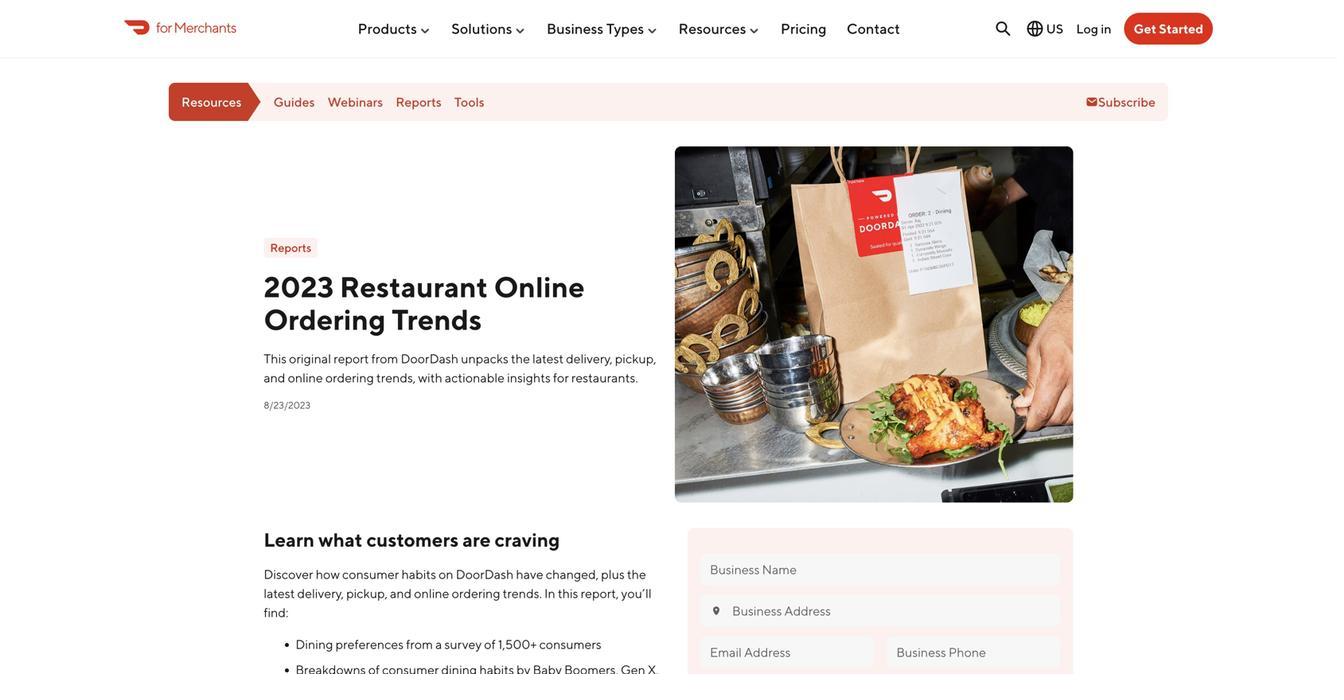 Task type: locate. For each thing, give the bounding box(es) containing it.
0 horizontal spatial for
[[156, 19, 172, 36]]

learn
[[264, 529, 315, 551]]

1 vertical spatial resources link
[[169, 83, 261, 121]]

0 vertical spatial ordering
[[326, 370, 374, 385]]

0 horizontal spatial resources link
[[169, 83, 261, 121]]

1 vertical spatial reports
[[270, 241, 312, 255]]

delivery, inside this original report from doordash unpacks the latest delivery, pickup, and online ordering trends, with actionable insights for restaurants.
[[566, 351, 613, 366]]

plus
[[601, 567, 625, 582]]

from left a
[[406, 637, 433, 652]]

reports for the bottommost reports link
[[270, 241, 312, 255]]

0 horizontal spatial pickup,
[[346, 586, 388, 601]]

1 horizontal spatial ordering
[[452, 586, 501, 601]]

doordash inside discover how consumer habits on doordash have changed, plus the latest delivery, pickup, and online ordering trends. in this report, you'll find:
[[456, 567, 514, 582]]

0 horizontal spatial reports link
[[264, 238, 318, 258]]

1 horizontal spatial reports link
[[396, 94, 442, 109]]

Email Address email field
[[710, 644, 865, 661]]

1 horizontal spatial for
[[553, 370, 569, 385]]

reports link
[[396, 94, 442, 109], [264, 238, 318, 258]]

changed,
[[546, 567, 599, 582]]

reports
[[396, 94, 442, 109], [270, 241, 312, 255]]

tools link
[[455, 94, 485, 109]]

business
[[547, 20, 604, 37]]

0 vertical spatial pickup,
[[615, 351, 657, 366]]

online inside this original report from doordash unpacks the latest delivery, pickup, and online ordering trends, with actionable insights for restaurants.
[[288, 370, 323, 385]]

1 horizontal spatial pickup,
[[615, 351, 657, 366]]

1 horizontal spatial latest
[[533, 351, 564, 366]]

0 vertical spatial online
[[288, 370, 323, 385]]

survey
[[445, 637, 482, 652]]

reports link left 'tools'
[[396, 94, 442, 109]]

with
[[418, 370, 443, 385]]

reports left 'tools'
[[396, 94, 442, 109]]

reports link up 2023
[[264, 238, 318, 258]]

1,500+
[[498, 637, 537, 652]]

Business Address text field
[[733, 602, 1052, 620]]

pickup, inside this original report from doordash unpacks the latest delivery, pickup, and online ordering trends, with actionable insights for restaurants.
[[615, 351, 657, 366]]

consumer
[[342, 567, 399, 582]]

the up insights
[[511, 351, 530, 366]]

get started
[[1134, 21, 1204, 36]]

subscribe
[[1099, 94, 1156, 109]]

resources
[[679, 20, 747, 37], [182, 94, 242, 109]]

a
[[436, 637, 442, 652]]

1 vertical spatial latest
[[264, 586, 295, 601]]

on
[[439, 567, 454, 582]]

1 horizontal spatial resources
[[679, 20, 747, 37]]

for merchants link
[[124, 17, 236, 38]]

resources link
[[679, 14, 761, 44], [169, 83, 261, 121]]

doordash
[[401, 351, 459, 366], [456, 567, 514, 582]]

pickup, up restaurants. on the bottom of the page
[[615, 351, 657, 366]]

0 vertical spatial resources link
[[679, 14, 761, 44]]

0 horizontal spatial latest
[[264, 586, 295, 601]]

unpacks
[[461, 351, 509, 366]]

for left merchants
[[156, 19, 172, 36]]

online
[[494, 270, 585, 304]]

0 horizontal spatial reports
[[270, 241, 312, 255]]

have
[[516, 567, 544, 582]]

for right insights
[[553, 370, 569, 385]]

pickup, down consumer
[[346, 586, 388, 601]]

1 vertical spatial resources
[[182, 94, 242, 109]]

how
[[316, 567, 340, 582]]

guides link
[[274, 94, 315, 109]]

in
[[545, 586, 556, 601]]

delivery, down how
[[297, 586, 344, 601]]

merchants
[[174, 19, 236, 36]]

the
[[511, 351, 530, 366], [627, 567, 646, 582]]

pickup, inside discover how consumer habits on doordash have changed, plus the latest delivery, pickup, and online ordering trends. in this report, you'll find:
[[346, 586, 388, 601]]

0 horizontal spatial delivery,
[[297, 586, 344, 601]]

ordering
[[264, 303, 386, 337]]

and
[[264, 370, 285, 385], [390, 586, 412, 601]]

reports for topmost reports link
[[396, 94, 442, 109]]

0 horizontal spatial resources
[[182, 94, 242, 109]]

contact
[[847, 20, 901, 37]]

delivery, inside discover how consumer habits on doordash have changed, plus the latest delivery, pickup, and online ordering trends. in this report, you'll find:
[[297, 586, 344, 601]]

from inside this original report from doordash unpacks the latest delivery, pickup, and online ordering trends, with actionable insights for restaurants.
[[372, 351, 398, 366]]

you'll
[[621, 586, 652, 601]]

latest up the find:
[[264, 586, 295, 601]]

pickup,
[[615, 351, 657, 366], [346, 586, 388, 601]]

trends,
[[377, 370, 416, 385]]

preferences
[[336, 637, 404, 652]]

0 vertical spatial and
[[264, 370, 285, 385]]

the inside this original report from doordash unpacks the latest delivery, pickup, and online ordering trends, with actionable insights for restaurants.
[[511, 351, 530, 366]]

log in link
[[1077, 21, 1112, 36]]

0 horizontal spatial ordering
[[326, 370, 374, 385]]

delivery,
[[566, 351, 613, 366], [297, 586, 344, 601]]

1 horizontal spatial delivery,
[[566, 351, 613, 366]]

latest
[[533, 351, 564, 366], [264, 586, 295, 601]]

1 vertical spatial delivery,
[[297, 586, 344, 601]]

get
[[1134, 21, 1157, 36]]

2023 restaurant online ordering trends
[[264, 270, 585, 337]]

and down this
[[264, 370, 285, 385]]

online down 'original'
[[288, 370, 323, 385]]

reports up 2023
[[270, 241, 312, 255]]

insights
[[507, 370, 551, 385]]

ordering down the on
[[452, 586, 501, 601]]

doordash up with
[[401, 351, 459, 366]]

1 vertical spatial for
[[553, 370, 569, 385]]

1 vertical spatial doordash
[[456, 567, 514, 582]]

0 horizontal spatial online
[[288, 370, 323, 385]]

0 horizontal spatial from
[[372, 351, 398, 366]]

delivery, up restaurants. on the bottom of the page
[[566, 351, 613, 366]]

location pin image
[[710, 605, 723, 618]]

and inside discover how consumer habits on doordash have changed, plus the latest delivery, pickup, and online ordering trends. in this report, you'll find:
[[390, 586, 412, 601]]

discover how consumer habits on doordash have changed, plus the latest delivery, pickup, and online ordering trends. in this report, you'll find:
[[264, 567, 652, 620]]

customers
[[367, 529, 459, 551]]

online down habits
[[414, 586, 450, 601]]

products
[[358, 20, 417, 37]]

1 horizontal spatial the
[[627, 567, 646, 582]]

1 vertical spatial ordering
[[452, 586, 501, 601]]

products link
[[358, 14, 432, 44]]

online inside discover how consumer habits on doordash have changed, plus the latest delivery, pickup, and online ordering trends. in this report, you'll find:
[[414, 586, 450, 601]]

craving
[[495, 529, 560, 551]]

business types link
[[547, 14, 659, 44]]

1 vertical spatial online
[[414, 586, 450, 601]]

are
[[463, 529, 491, 551]]

habits
[[402, 567, 436, 582]]

ordering inside discover how consumer habits on doordash have changed, plus the latest delivery, pickup, and online ordering trends. in this report, you'll find:
[[452, 586, 501, 601]]

the up you'll
[[627, 567, 646, 582]]

0 vertical spatial delivery,
[[566, 351, 613, 366]]

1 vertical spatial the
[[627, 567, 646, 582]]

dining
[[296, 637, 333, 652]]

us
[[1047, 21, 1064, 36]]

1 vertical spatial pickup,
[[346, 586, 388, 601]]

1 horizontal spatial reports
[[396, 94, 442, 109]]

1 vertical spatial and
[[390, 586, 412, 601]]

and down habits
[[390, 586, 412, 601]]

1 horizontal spatial and
[[390, 586, 412, 601]]

report,
[[581, 586, 619, 601]]

from up "trends,"
[[372, 351, 398, 366]]

1 horizontal spatial online
[[414, 586, 450, 601]]

restaurants.
[[572, 370, 638, 385]]

1 vertical spatial from
[[406, 637, 433, 652]]

1 horizontal spatial resources link
[[679, 14, 761, 44]]

0 vertical spatial the
[[511, 351, 530, 366]]

started
[[1160, 21, 1204, 36]]

for
[[156, 19, 172, 36], [553, 370, 569, 385]]

0 horizontal spatial the
[[511, 351, 530, 366]]

log in
[[1077, 21, 1112, 36]]

0 vertical spatial doordash
[[401, 351, 459, 366]]

ordering down 'report'
[[326, 370, 374, 385]]

0 horizontal spatial and
[[264, 370, 285, 385]]

latest inside discover how consumer habits on doordash have changed, plus the latest delivery, pickup, and online ordering trends. in this report, you'll find:
[[264, 586, 295, 601]]

from
[[372, 351, 398, 366], [406, 637, 433, 652]]

0 vertical spatial latest
[[533, 351, 564, 366]]

doordash down are
[[456, 567, 514, 582]]

latest up insights
[[533, 351, 564, 366]]

ordering
[[326, 370, 374, 385], [452, 586, 501, 601]]

0 vertical spatial reports
[[396, 94, 442, 109]]

business types
[[547, 20, 644, 37]]

learn what customers are craving
[[264, 529, 560, 551]]

online
[[288, 370, 323, 385], [414, 586, 450, 601]]

0 vertical spatial from
[[372, 351, 398, 366]]



Task type: describe. For each thing, give the bounding box(es) containing it.
pricing
[[781, 20, 827, 37]]

delivery bag and ready-made food image
[[675, 147, 1074, 503]]

webinars
[[328, 94, 383, 109]]

discover
[[264, 567, 313, 582]]

email icon image
[[1086, 96, 1099, 108]]

webinars link
[[328, 94, 383, 109]]

1 vertical spatial reports link
[[264, 238, 318, 258]]

pricing link
[[781, 14, 827, 44]]

Business Name text field
[[710, 561, 1052, 579]]

8/23/2023
[[264, 400, 311, 411]]

the inside discover how consumer habits on doordash have changed, plus the latest delivery, pickup, and online ordering trends. in this report, you'll find:
[[627, 567, 646, 582]]

and inside this original report from doordash unpacks the latest delivery, pickup, and online ordering trends, with actionable insights for restaurants.
[[264, 370, 285, 385]]

consumers
[[540, 637, 602, 652]]

solutions link
[[452, 14, 527, 44]]

contact link
[[847, 14, 901, 44]]

globe line image
[[1026, 19, 1045, 38]]

for merchants
[[156, 19, 236, 36]]

log
[[1077, 21, 1099, 36]]

trends
[[392, 303, 482, 337]]

1 horizontal spatial from
[[406, 637, 433, 652]]

this
[[558, 586, 579, 601]]

what
[[319, 529, 363, 551]]

report
[[334, 351, 369, 366]]

for inside this original report from doordash unpacks the latest delivery, pickup, and online ordering trends, with actionable insights for restaurants.
[[553, 370, 569, 385]]

this original report from doordash unpacks the latest delivery, pickup, and online ordering trends, with actionable insights for restaurants.
[[264, 351, 657, 385]]

tools
[[455, 94, 485, 109]]

latest inside this original report from doordash unpacks the latest delivery, pickup, and online ordering trends, with actionable insights for restaurants.
[[533, 351, 564, 366]]

guides
[[274, 94, 315, 109]]

dining preferences from a survey of 1,500+ consumers
[[296, 637, 602, 652]]

ordering inside this original report from doordash unpacks the latest delivery, pickup, and online ordering trends, with actionable insights for restaurants.
[[326, 370, 374, 385]]

trends.
[[503, 586, 542, 601]]

original
[[289, 351, 331, 366]]

doordash inside this original report from doordash unpacks the latest delivery, pickup, and online ordering trends, with actionable insights for restaurants.
[[401, 351, 459, 366]]

0 vertical spatial for
[[156, 19, 172, 36]]

0 vertical spatial reports link
[[396, 94, 442, 109]]

restaurant
[[340, 270, 488, 304]]

Business Phone text field
[[897, 644, 1052, 661]]

this
[[264, 351, 287, 366]]

actionable
[[445, 370, 505, 385]]

in
[[1101, 21, 1112, 36]]

get started button
[[1125, 13, 1214, 45]]

solutions
[[452, 20, 512, 37]]

2023
[[264, 270, 334, 304]]

of
[[484, 637, 496, 652]]

find:
[[264, 605, 289, 620]]

0 vertical spatial resources
[[679, 20, 747, 37]]

types
[[607, 20, 644, 37]]



Task type: vqa. For each thing, say whether or not it's contained in the screenshot.
pickup, to the top
yes



